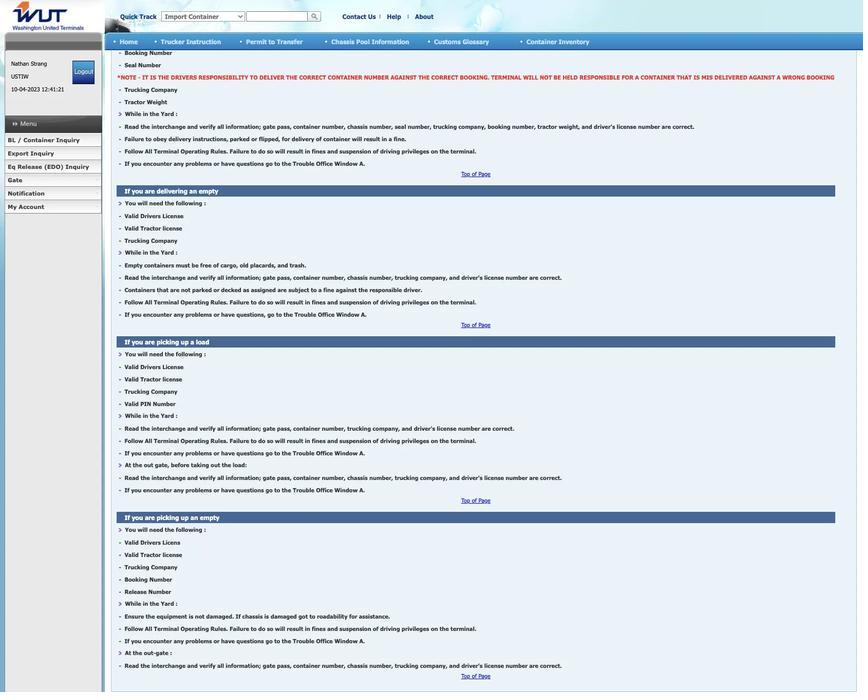 Task type: vqa. For each thing, say whether or not it's contained in the screenshot.
the right Container
yes



Task type: locate. For each thing, give the bounding box(es) containing it.
pool
[[356, 38, 370, 45]]

notification
[[8, 190, 45, 197]]

about
[[415, 13, 434, 20]]

eq release (edo) inquiry
[[8, 163, 89, 170]]

my account link
[[5, 200, 102, 214]]

eq
[[8, 163, 16, 170]]

inquiry down bl / container inquiry
[[30, 150, 54, 157]]

inquiry right (edo)
[[66, 163, 89, 170]]

container
[[527, 38, 557, 45], [23, 137, 54, 143]]

2 vertical spatial inquiry
[[66, 163, 89, 170]]

export inquiry
[[8, 150, 54, 157]]

track
[[140, 13, 157, 20]]

1 vertical spatial inquiry
[[30, 150, 54, 157]]

notification link
[[5, 187, 102, 200]]

permit to transfer
[[246, 38, 303, 45]]

release
[[17, 163, 42, 170]]

0 vertical spatial inquiry
[[56, 137, 80, 143]]

to
[[269, 38, 275, 45]]

export
[[8, 150, 29, 157]]

bl
[[8, 137, 16, 143]]

container inside bl / container inquiry link
[[23, 137, 54, 143]]

None text field
[[246, 11, 308, 22]]

gate link
[[5, 174, 102, 187]]

trucker instruction
[[161, 38, 221, 45]]

home
[[120, 38, 138, 45]]

us
[[368, 13, 376, 20]]

inquiry for (edo)
[[66, 163, 89, 170]]

0 horizontal spatial container
[[23, 137, 54, 143]]

bl / container inquiry
[[8, 137, 80, 143]]

bl / container inquiry link
[[5, 134, 102, 147]]

10-04-2023 12:41:21
[[11, 86, 64, 92]]

1 horizontal spatial container
[[527, 38, 557, 45]]

container up export inquiry
[[23, 137, 54, 143]]

glossary
[[463, 38, 489, 45]]

login image
[[73, 61, 95, 84]]

12:41:21
[[42, 86, 64, 92]]

eq release (edo) inquiry link
[[5, 160, 102, 174]]

(edo)
[[44, 163, 64, 170]]

chassis pool information
[[331, 38, 409, 45]]

container inventory
[[527, 38, 589, 45]]

trucker
[[161, 38, 184, 45]]

permit
[[246, 38, 267, 45]]

inquiry
[[56, 137, 80, 143], [30, 150, 54, 157], [66, 163, 89, 170]]

account
[[19, 203, 44, 210]]

transfer
[[277, 38, 303, 45]]

inquiry up export inquiry link
[[56, 137, 80, 143]]

information
[[372, 38, 409, 45]]

ustiw
[[11, 73, 28, 80]]

gate
[[8, 177, 22, 183]]

chassis
[[331, 38, 354, 45]]

help link
[[387, 13, 401, 20]]

container left inventory
[[527, 38, 557, 45]]

contact us
[[342, 13, 376, 20]]

1 vertical spatial container
[[23, 137, 54, 143]]

0 vertical spatial container
[[527, 38, 557, 45]]

inventory
[[559, 38, 589, 45]]



Task type: describe. For each thing, give the bounding box(es) containing it.
contact us link
[[342, 13, 376, 20]]

about link
[[415, 13, 434, 20]]

customs
[[434, 38, 461, 45]]

nathan
[[11, 60, 29, 67]]

04-
[[19, 86, 28, 92]]

2023
[[28, 86, 40, 92]]

/
[[18, 137, 21, 143]]

strang
[[31, 60, 47, 67]]

10-
[[11, 86, 19, 92]]

instruction
[[186, 38, 221, 45]]

export inquiry link
[[5, 147, 102, 160]]

help
[[387, 13, 401, 20]]

quick
[[120, 13, 138, 20]]

nathan strang
[[11, 60, 47, 67]]

my
[[8, 203, 17, 210]]

contact
[[342, 13, 366, 20]]

quick track
[[120, 13, 157, 20]]

customs glossary
[[434, 38, 489, 45]]

inquiry for container
[[56, 137, 80, 143]]

my account
[[8, 203, 44, 210]]



